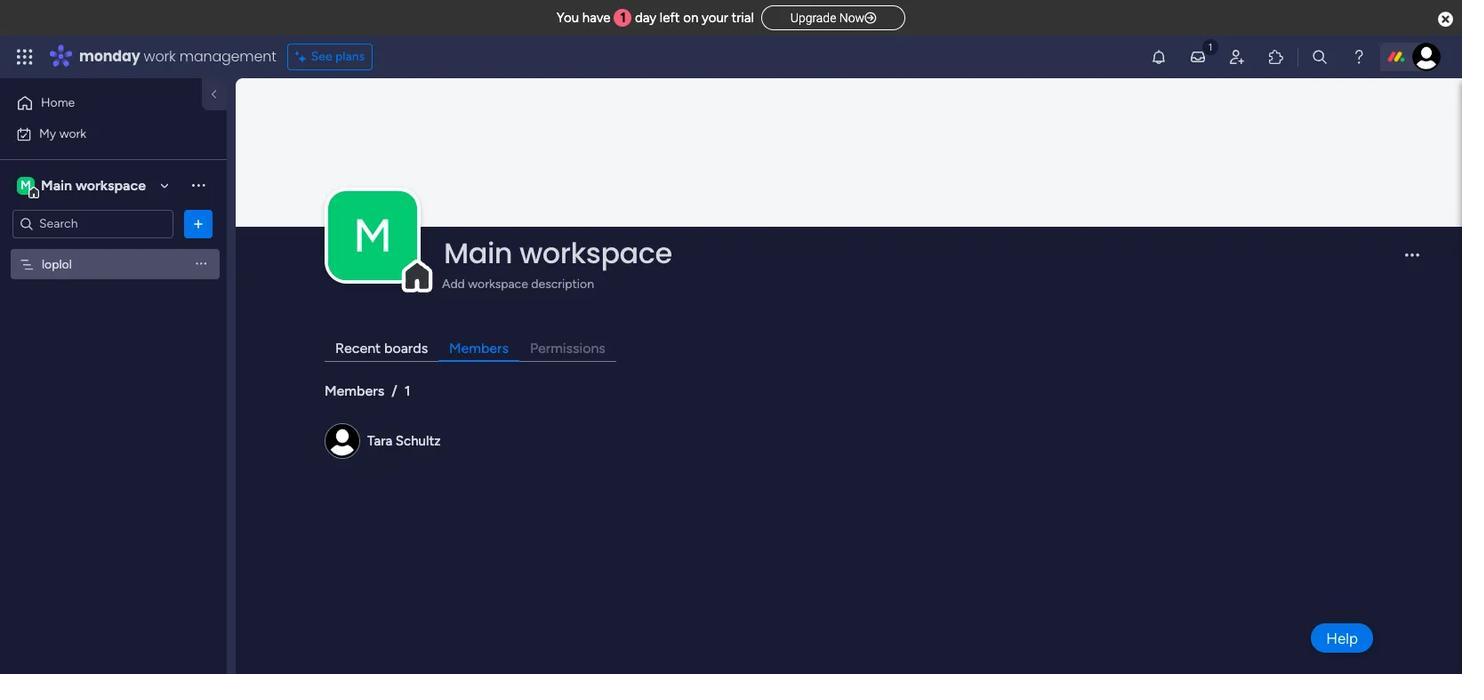 Task type: vqa. For each thing, say whether or not it's contained in the screenshot.
Due date related to Status
no



Task type: describe. For each thing, give the bounding box(es) containing it.
tara schultz image
[[1413, 43, 1441, 71]]

now
[[840, 11, 865, 25]]

permissions
[[530, 340, 606, 357]]

loplol list box
[[0, 246, 227, 520]]

inbox image
[[1189, 48, 1207, 66]]

monday work management
[[79, 46, 276, 67]]

work for my
[[59, 126, 86, 141]]

members for members / 1
[[325, 382, 385, 399]]

boards
[[384, 340, 428, 357]]

tara schultz
[[367, 433, 441, 449]]

help image
[[1351, 48, 1368, 66]]

notifications image
[[1150, 48, 1168, 66]]

my
[[39, 126, 56, 141]]

schultz
[[396, 433, 441, 449]]

my work button
[[11, 120, 191, 148]]

workspace options image
[[190, 176, 207, 194]]

1 vertical spatial main workspace
[[444, 233, 672, 273]]

my work
[[39, 126, 86, 141]]

workspace inside workspace selection element
[[76, 177, 146, 194]]

add
[[442, 276, 465, 292]]

day
[[635, 10, 657, 26]]

upgrade
[[791, 11, 837, 25]]

work for monday
[[144, 46, 176, 67]]

workspace image
[[328, 191, 417, 280]]

loplol
[[42, 257, 72, 272]]

invite members image
[[1229, 48, 1246, 66]]

plans
[[335, 49, 365, 64]]

on
[[683, 10, 699, 26]]

m for workspace icon
[[21, 177, 31, 193]]

workspace image
[[17, 176, 35, 195]]

select product image
[[16, 48, 34, 66]]

search everything image
[[1311, 48, 1329, 66]]



Task type: locate. For each thing, give the bounding box(es) containing it.
0 vertical spatial members
[[449, 340, 509, 357]]

home
[[41, 95, 75, 110]]

m inside workspace icon
[[21, 177, 31, 193]]

0 horizontal spatial main workspace
[[41, 177, 146, 194]]

1 vertical spatial main
[[444, 233, 513, 273]]

workspace up description
[[520, 233, 672, 273]]

main workspace up description
[[444, 233, 672, 273]]

help button
[[1312, 624, 1374, 653]]

work inside my work button
[[59, 126, 86, 141]]

upgrade now
[[791, 11, 865, 25]]

monday
[[79, 46, 140, 67]]

1 for 1
[[405, 382, 410, 399]]

0 vertical spatial 1
[[621, 10, 626, 26]]

dapulse rightstroke image
[[865, 12, 876, 25]]

1 horizontal spatial main
[[444, 233, 513, 273]]

1 horizontal spatial members
[[449, 340, 509, 357]]

main workspace up the search in workspace field
[[41, 177, 146, 194]]

main workspace
[[41, 177, 146, 194], [444, 233, 672, 273]]

0 vertical spatial main
[[41, 177, 72, 194]]

members down add
[[449, 340, 509, 357]]

workspace
[[76, 177, 146, 194], [520, 233, 672, 273], [468, 276, 528, 292]]

main
[[41, 177, 72, 194], [444, 233, 513, 273]]

upgrade now link
[[761, 5, 906, 30]]

home button
[[11, 89, 191, 117]]

workspace up the search in workspace field
[[76, 177, 146, 194]]

0 vertical spatial workspace
[[76, 177, 146, 194]]

management
[[179, 46, 276, 67]]

help
[[1327, 629, 1359, 647]]

option
[[0, 248, 227, 252]]

see plans
[[311, 49, 365, 64]]

2 vertical spatial workspace
[[468, 276, 528, 292]]

1 for day left on your trial
[[621, 10, 626, 26]]

main right workspace icon
[[41, 177, 72, 194]]

1 vertical spatial work
[[59, 126, 86, 141]]

recent boards
[[335, 340, 428, 357]]

1 left day in the left of the page
[[621, 10, 626, 26]]

see plans button
[[287, 44, 373, 70]]

0 horizontal spatial m
[[21, 177, 31, 193]]

Main workspace field
[[439, 233, 1391, 273]]

1 right "/"
[[405, 382, 410, 399]]

workspace selection element
[[17, 175, 149, 198]]

main workspace inside workspace selection element
[[41, 177, 146, 194]]

members
[[449, 340, 509, 357], [325, 382, 385, 399]]

main up add
[[444, 233, 513, 273]]

dapulse close image
[[1439, 11, 1454, 28]]

0 horizontal spatial 1
[[405, 382, 410, 399]]

you have 1 day left on your trial
[[557, 10, 754, 26]]

1
[[621, 10, 626, 26], [405, 382, 410, 399]]

1 horizontal spatial m
[[353, 208, 392, 263]]

description
[[531, 276, 594, 292]]

recent
[[335, 340, 381, 357]]

main inside workspace selection element
[[41, 177, 72, 194]]

1 image
[[1203, 36, 1219, 56]]

m for workspace image
[[353, 208, 392, 263]]

m button
[[328, 191, 417, 280]]

1 vertical spatial workspace
[[520, 233, 672, 273]]

1 horizontal spatial work
[[144, 46, 176, 67]]

1 vertical spatial members
[[325, 382, 385, 399]]

1 vertical spatial 1
[[405, 382, 410, 399]]

have
[[583, 10, 611, 26]]

work
[[144, 46, 176, 67], [59, 126, 86, 141]]

0 horizontal spatial work
[[59, 126, 86, 141]]

see
[[311, 49, 332, 64]]

1 vertical spatial m
[[353, 208, 392, 263]]

0 horizontal spatial members
[[325, 382, 385, 399]]

trial
[[732, 10, 754, 26]]

1 horizontal spatial main workspace
[[444, 233, 672, 273]]

0 vertical spatial main workspace
[[41, 177, 146, 194]]

work right my
[[59, 126, 86, 141]]

tara
[[367, 433, 393, 449]]

members for members
[[449, 340, 509, 357]]

left
[[660, 10, 680, 26]]

0 vertical spatial m
[[21, 177, 31, 193]]

members / 1
[[325, 382, 410, 399]]

you
[[557, 10, 579, 26]]

0 horizontal spatial main
[[41, 177, 72, 194]]

0 vertical spatial work
[[144, 46, 176, 67]]

apps image
[[1268, 48, 1286, 66]]

workspace right add
[[468, 276, 528, 292]]

Search in workspace field
[[37, 214, 149, 234]]

1 horizontal spatial 1
[[621, 10, 626, 26]]

your
[[702, 10, 729, 26]]

v2 ellipsis image
[[1406, 254, 1420, 269]]

add workspace description
[[442, 276, 594, 292]]

work right monday
[[144, 46, 176, 67]]

m inside workspace image
[[353, 208, 392, 263]]

m
[[21, 177, 31, 193], [353, 208, 392, 263]]

options image
[[190, 215, 207, 233]]

/
[[392, 382, 397, 399]]

tara schultz link
[[367, 433, 441, 449]]

members left "/"
[[325, 382, 385, 399]]



